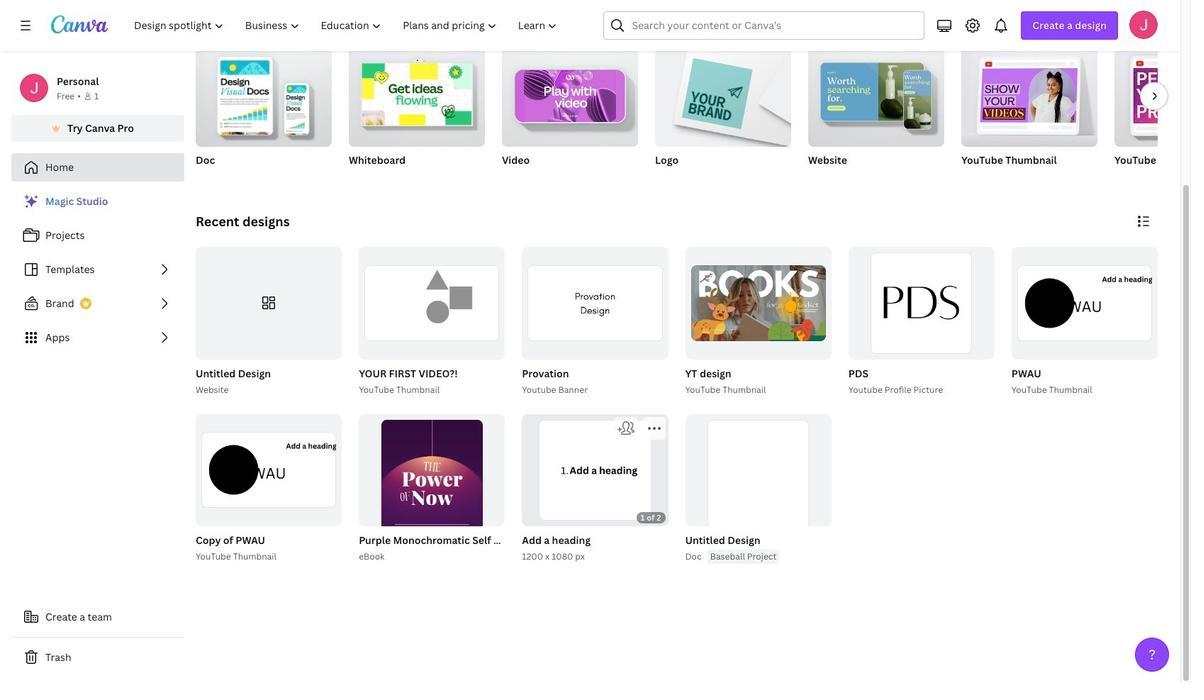 Task type: vqa. For each thing, say whether or not it's contained in the screenshot.
the Text
no



Task type: describe. For each thing, give the bounding box(es) containing it.
top level navigation element
[[125, 11, 570, 40]]

Search search field
[[633, 12, 897, 39]]

james peterson image
[[1130, 11, 1159, 39]]



Task type: locate. For each thing, give the bounding box(es) containing it.
group
[[196, 39, 332, 185], [196, 39, 332, 147], [349, 39, 485, 185], [349, 39, 485, 147], [502, 39, 639, 185], [502, 39, 639, 147], [656, 39, 792, 185], [656, 39, 792, 147], [809, 39, 945, 185], [809, 39, 945, 147], [962, 39, 1098, 185], [962, 39, 1098, 147], [1115, 45, 1192, 185], [1115, 45, 1192, 147], [193, 247, 342, 397], [356, 247, 505, 397], [520, 247, 669, 397], [522, 247, 669, 359], [683, 247, 832, 397], [686, 247, 832, 359], [846, 247, 995, 397], [849, 247, 995, 359], [1010, 247, 1159, 397], [1012, 247, 1159, 359], [193, 414, 342, 564], [356, 414, 575, 581], [359, 414, 505, 581], [520, 414, 669, 564], [522, 414, 669, 527], [683, 414, 832, 564], [686, 414, 832, 563]]

None search field
[[604, 11, 925, 40]]

list
[[11, 187, 184, 352]]



